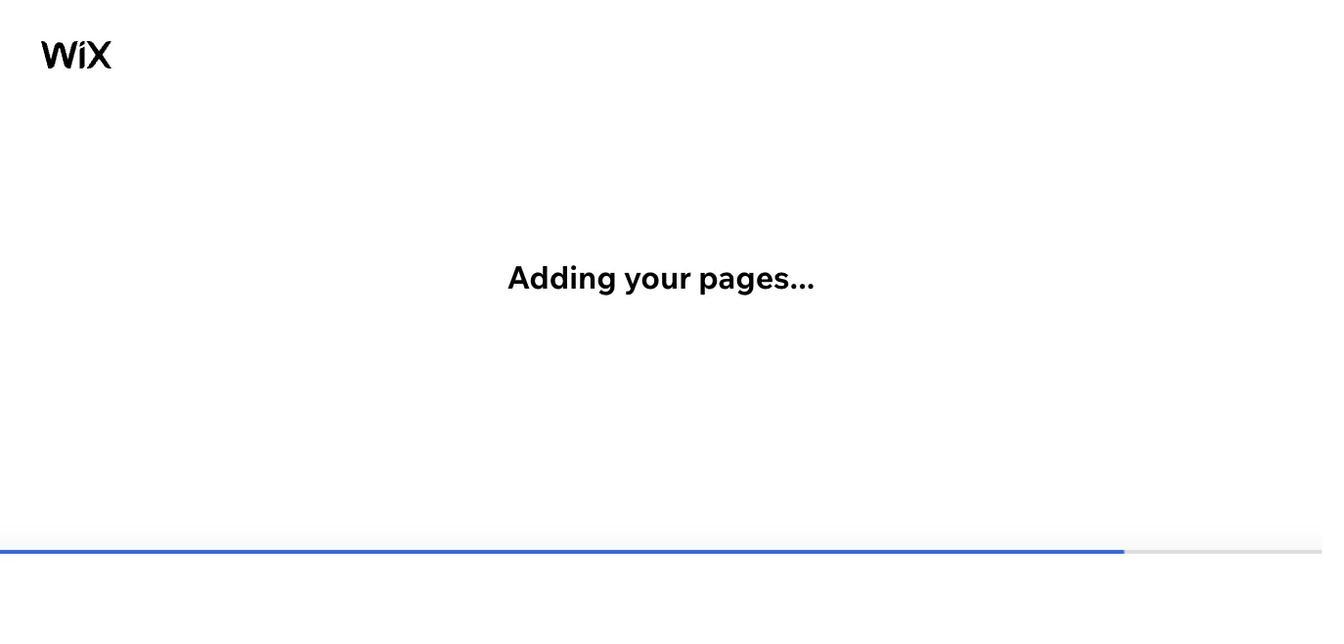 Task type: vqa. For each thing, say whether or not it's contained in the screenshot.
Connect
no



Task type: locate. For each thing, give the bounding box(es) containing it.
pages...
[[699, 257, 816, 296]]

adding your pages...
[[507, 257, 816, 296]]

home
[[74, 57, 113, 74]]

adding
[[507, 257, 617, 296]]



Task type: describe. For each thing, give the bounding box(es) containing it.
your
[[624, 257, 692, 296]]



